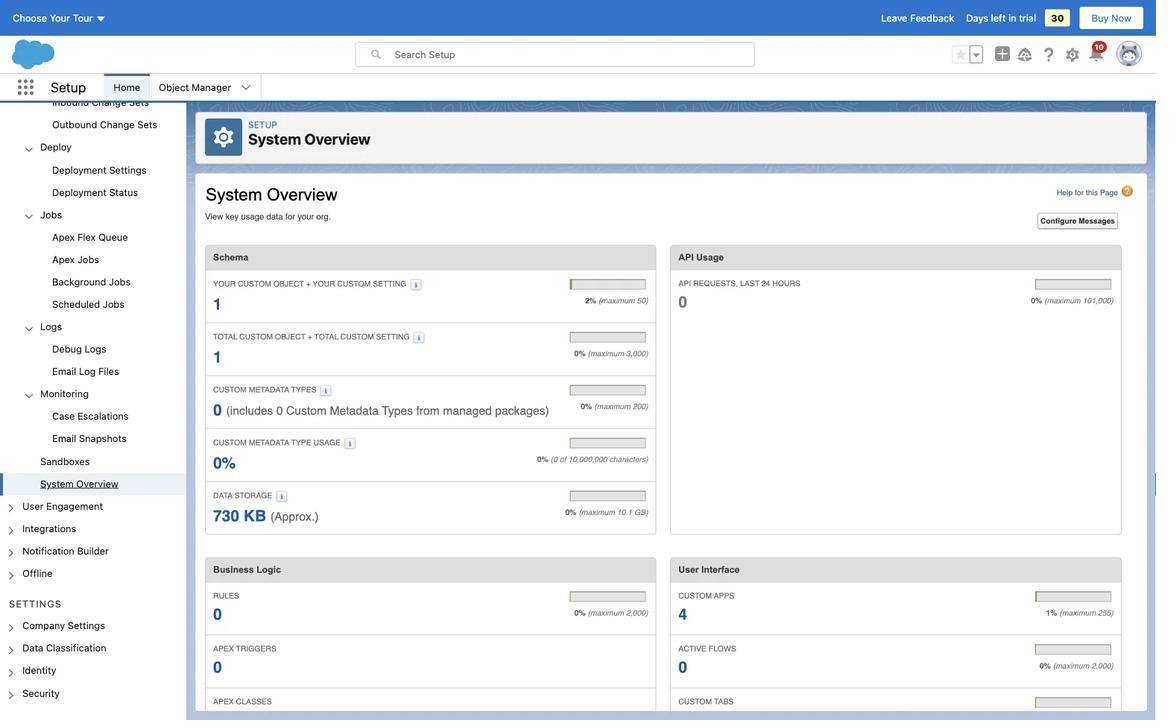 Task type: describe. For each thing, give the bounding box(es) containing it.
sandboxes tree item
[[0, 451, 186, 473]]

email log files link
[[52, 366, 119, 379]]

in
[[1009, 12, 1017, 23]]

logs tree item
[[0, 316, 186, 384]]

company settings
[[22, 620, 105, 631]]

email for email snapshots
[[52, 433, 76, 444]]

logs inside 'group'
[[85, 343, 106, 354]]

debug logs link
[[52, 343, 106, 357]]

deployment status
[[52, 186, 138, 197]]

deploy link
[[40, 141, 72, 155]]

notification
[[22, 545, 74, 556]]

setup system overview
[[248, 119, 371, 148]]

snapshots
[[79, 433, 127, 444]]

group containing deployment settings
[[0, 159, 186, 204]]

jobs up 'apex flex queue'
[[40, 209, 62, 220]]

company settings link
[[22, 620, 105, 633]]

deployment settings link
[[52, 164, 147, 177]]

apex flex queue
[[52, 231, 128, 242]]

system overview tree item
[[0, 473, 186, 496]]

system inside "link"
[[40, 478, 74, 489]]

system inside setup system overview
[[248, 130, 301, 148]]

offline link
[[22, 567, 53, 581]]

system overview
[[40, 478, 118, 489]]

left
[[991, 12, 1006, 23]]

data classification link
[[22, 642, 106, 656]]

background jobs link
[[52, 276, 131, 289]]

Search Setup text field
[[395, 42, 754, 66]]

sets for outbound change sets
[[137, 119, 157, 130]]

user
[[22, 500, 44, 511]]

data
[[22, 642, 43, 654]]

company
[[22, 620, 65, 631]]

sandboxes
[[40, 455, 90, 467]]

monitoring tree item
[[0, 384, 186, 451]]

leave feedback
[[881, 12, 954, 23]]

your
[[50, 12, 70, 23]]

escalations
[[78, 411, 129, 422]]

jobs link
[[40, 209, 62, 222]]

object manager
[[159, 82, 231, 93]]

email for email log files
[[52, 366, 76, 377]]

trial
[[1019, 12, 1036, 23]]

apex jobs link
[[52, 254, 99, 267]]

case
[[52, 411, 75, 422]]

builder
[[77, 545, 109, 556]]

monitoring link
[[40, 388, 89, 402]]

feedback
[[910, 12, 954, 23]]

deployment status link
[[52, 186, 138, 200]]

object
[[159, 82, 189, 93]]

leave
[[881, 12, 908, 23]]

identity
[[22, 665, 56, 676]]

debug logs
[[52, 343, 106, 354]]

scheduled jobs link
[[52, 298, 124, 312]]

case escalations link
[[52, 411, 129, 424]]

home link
[[105, 74, 149, 101]]

setup for setup
[[51, 79, 86, 95]]

days left in trial
[[966, 12, 1036, 23]]

notification builder
[[22, 545, 109, 556]]

choose your tour
[[13, 12, 93, 23]]

buy now button
[[1079, 6, 1144, 30]]

home
[[114, 82, 140, 93]]

outbound change sets
[[52, 119, 157, 130]]

monitoring
[[40, 388, 89, 399]]

user engagement
[[22, 500, 103, 511]]

background jobs
[[52, 276, 131, 287]]

email snapshots link
[[52, 433, 127, 446]]

queue
[[98, 231, 128, 242]]

status
[[109, 186, 138, 197]]

debug
[[52, 343, 82, 354]]

notification builder link
[[22, 545, 109, 559]]

security link
[[22, 687, 60, 701]]

engagement
[[46, 500, 103, 511]]

overview inside setup system overview
[[305, 130, 371, 148]]

leave feedback link
[[881, 12, 954, 23]]

background
[[52, 276, 106, 287]]

jobs for background
[[109, 276, 131, 287]]

30
[[1051, 12, 1064, 23]]

tour
[[73, 12, 93, 23]]

object manager link
[[150, 74, 240, 101]]



Task type: vqa. For each thing, say whether or not it's contained in the screenshot.


Task type: locate. For each thing, give the bounding box(es) containing it.
1 vertical spatial logs
[[85, 343, 106, 354]]

settings up company
[[9, 598, 62, 609]]

apex
[[52, 231, 75, 242], [52, 254, 75, 265]]

email down case
[[52, 433, 76, 444]]

1 vertical spatial apex
[[52, 254, 75, 265]]

overview inside system overview "link"
[[76, 478, 118, 489]]

2 vertical spatial settings
[[68, 620, 105, 631]]

2 horizontal spatial settings
[[109, 164, 147, 175]]

email inside logs tree item
[[52, 366, 76, 377]]

system down sandboxes link
[[40, 478, 74, 489]]

sets for inbound change sets
[[129, 97, 149, 108]]

deployment settings
[[52, 164, 147, 175]]

email inside monitoring 'tree item'
[[52, 433, 76, 444]]

sets down home link
[[137, 119, 157, 130]]

0 vertical spatial apex
[[52, 231, 75, 242]]

1 vertical spatial settings
[[9, 598, 62, 609]]

apex jobs
[[52, 254, 99, 265]]

group
[[952, 45, 983, 63], [0, 70, 186, 496], [0, 92, 186, 137], [0, 159, 186, 204], [0, 227, 186, 316], [0, 339, 186, 384], [0, 406, 186, 451]]

deployment for deployment settings
[[52, 164, 107, 175]]

0 vertical spatial logs
[[40, 321, 62, 332]]

email up monitoring
[[52, 366, 76, 377]]

apex up background at the top of the page
[[52, 254, 75, 265]]

sandboxes link
[[40, 455, 90, 469]]

2 email from the top
[[52, 433, 76, 444]]

integrations
[[22, 523, 76, 534]]

settings inside 'group'
[[109, 164, 147, 175]]

1 vertical spatial overview
[[76, 478, 118, 489]]

settings for company settings
[[68, 620, 105, 631]]

files
[[98, 366, 119, 377]]

0 horizontal spatial settings
[[9, 598, 62, 609]]

logs link
[[40, 321, 62, 334]]

1 horizontal spatial system
[[248, 130, 301, 148]]

inbound
[[52, 97, 89, 108]]

change
[[92, 97, 126, 108], [100, 119, 135, 130]]

system overview link
[[40, 478, 118, 491]]

buy
[[1092, 12, 1109, 23]]

1 vertical spatial sets
[[137, 119, 157, 130]]

group containing apex flex queue
[[0, 227, 186, 316]]

setup for setup system overview
[[248, 119, 277, 130]]

apex flex queue link
[[52, 231, 128, 245]]

security
[[22, 687, 60, 698]]

0 vertical spatial sets
[[129, 97, 149, 108]]

1 deployment from the top
[[52, 164, 107, 175]]

sets down 'home'
[[129, 97, 149, 108]]

change for inbound
[[92, 97, 126, 108]]

1 vertical spatial deployment
[[52, 186, 107, 197]]

outbound change sets link
[[52, 119, 157, 132]]

1 apex from the top
[[52, 231, 75, 242]]

scheduled
[[52, 298, 100, 310]]

flex
[[77, 231, 96, 242]]

0 vertical spatial change
[[92, 97, 126, 108]]

days
[[966, 12, 989, 23]]

group containing debug logs
[[0, 339, 186, 384]]

choose your tour button
[[12, 6, 107, 30]]

deployment
[[52, 164, 107, 175], [52, 186, 107, 197]]

system down 'setup' link
[[248, 130, 301, 148]]

1 vertical spatial setup
[[248, 119, 277, 130]]

10 button
[[1088, 41, 1107, 63]]

setup tree tree
[[0, 0, 186, 720]]

setup inside setup system overview
[[248, 119, 277, 130]]

inbound change sets
[[52, 97, 149, 108]]

logs up log
[[85, 343, 106, 354]]

1 horizontal spatial setup
[[248, 119, 277, 130]]

integrations link
[[22, 523, 76, 536]]

email
[[52, 366, 76, 377], [52, 433, 76, 444]]

manager
[[192, 82, 231, 93]]

1 horizontal spatial overview
[[305, 130, 371, 148]]

buy now
[[1092, 12, 1132, 23]]

deployment inside deployment settings link
[[52, 164, 107, 175]]

jobs down background jobs link
[[103, 298, 124, 310]]

0 vertical spatial system
[[248, 130, 301, 148]]

deployment for deployment status
[[52, 186, 107, 197]]

jobs for apex
[[77, 254, 99, 265]]

settings for deployment settings
[[109, 164, 147, 175]]

system
[[248, 130, 301, 148], [40, 478, 74, 489]]

1 vertical spatial email
[[52, 433, 76, 444]]

jobs inside apex jobs link
[[77, 254, 99, 265]]

group containing case escalations
[[0, 406, 186, 451]]

deployment inside deployment status link
[[52, 186, 107, 197]]

offline
[[22, 567, 53, 579]]

sets
[[129, 97, 149, 108], [137, 119, 157, 130]]

deploy tree item
[[0, 137, 186, 204]]

change down inbound change sets link
[[100, 119, 135, 130]]

10
[[1095, 42, 1104, 51]]

0 horizontal spatial setup
[[51, 79, 86, 95]]

0 vertical spatial deployment
[[52, 164, 107, 175]]

email snapshots
[[52, 433, 127, 444]]

log
[[79, 366, 96, 377]]

1 email from the top
[[52, 366, 76, 377]]

jobs for scheduled
[[103, 298, 124, 310]]

1 vertical spatial change
[[100, 119, 135, 130]]

jobs down apex flex queue link
[[77, 254, 99, 265]]

change up outbound change sets
[[92, 97, 126, 108]]

data classification
[[22, 642, 106, 654]]

now
[[1112, 12, 1132, 23]]

0 vertical spatial setup
[[51, 79, 86, 95]]

email log files
[[52, 366, 119, 377]]

jobs up scheduled jobs
[[109, 276, 131, 287]]

1 vertical spatial system
[[40, 478, 74, 489]]

case escalations
[[52, 411, 129, 422]]

setup
[[51, 79, 86, 95], [248, 119, 277, 130]]

0 vertical spatial overview
[[305, 130, 371, 148]]

jobs inside scheduled jobs 'link'
[[103, 298, 124, 310]]

apex left flex
[[52, 231, 75, 242]]

outbound
[[52, 119, 97, 130]]

0 horizontal spatial overview
[[76, 478, 118, 489]]

deploy
[[40, 141, 72, 153]]

2 deployment from the top
[[52, 186, 107, 197]]

settings up classification
[[68, 620, 105, 631]]

identity link
[[22, 665, 56, 678]]

scheduled jobs
[[52, 298, 124, 310]]

jobs
[[40, 209, 62, 220], [77, 254, 99, 265], [109, 276, 131, 287], [103, 298, 124, 310]]

1 horizontal spatial logs
[[85, 343, 106, 354]]

apex for apex flex queue
[[52, 231, 75, 242]]

setup link
[[248, 119, 277, 130]]

settings up status
[[109, 164, 147, 175]]

0 horizontal spatial system
[[40, 478, 74, 489]]

overview
[[305, 130, 371, 148], [76, 478, 118, 489]]

inbound change sets link
[[52, 97, 149, 110]]

jobs inside background jobs link
[[109, 276, 131, 287]]

2 apex from the top
[[52, 254, 75, 265]]

user engagement link
[[22, 500, 103, 514]]

apex for apex jobs
[[52, 254, 75, 265]]

deployment up the deployment status
[[52, 164, 107, 175]]

logs
[[40, 321, 62, 332], [85, 343, 106, 354]]

classification
[[46, 642, 106, 654]]

0 vertical spatial settings
[[109, 164, 147, 175]]

0 horizontal spatial logs
[[40, 321, 62, 332]]

change for outbound
[[100, 119, 135, 130]]

0 vertical spatial email
[[52, 366, 76, 377]]

1 horizontal spatial settings
[[68, 620, 105, 631]]

logs up the 'debug'
[[40, 321, 62, 332]]

choose
[[13, 12, 47, 23]]

deployment down deployment settings link
[[52, 186, 107, 197]]

jobs tree item
[[0, 204, 186, 316]]

settings
[[109, 164, 147, 175], [9, 598, 62, 609], [68, 620, 105, 631]]



